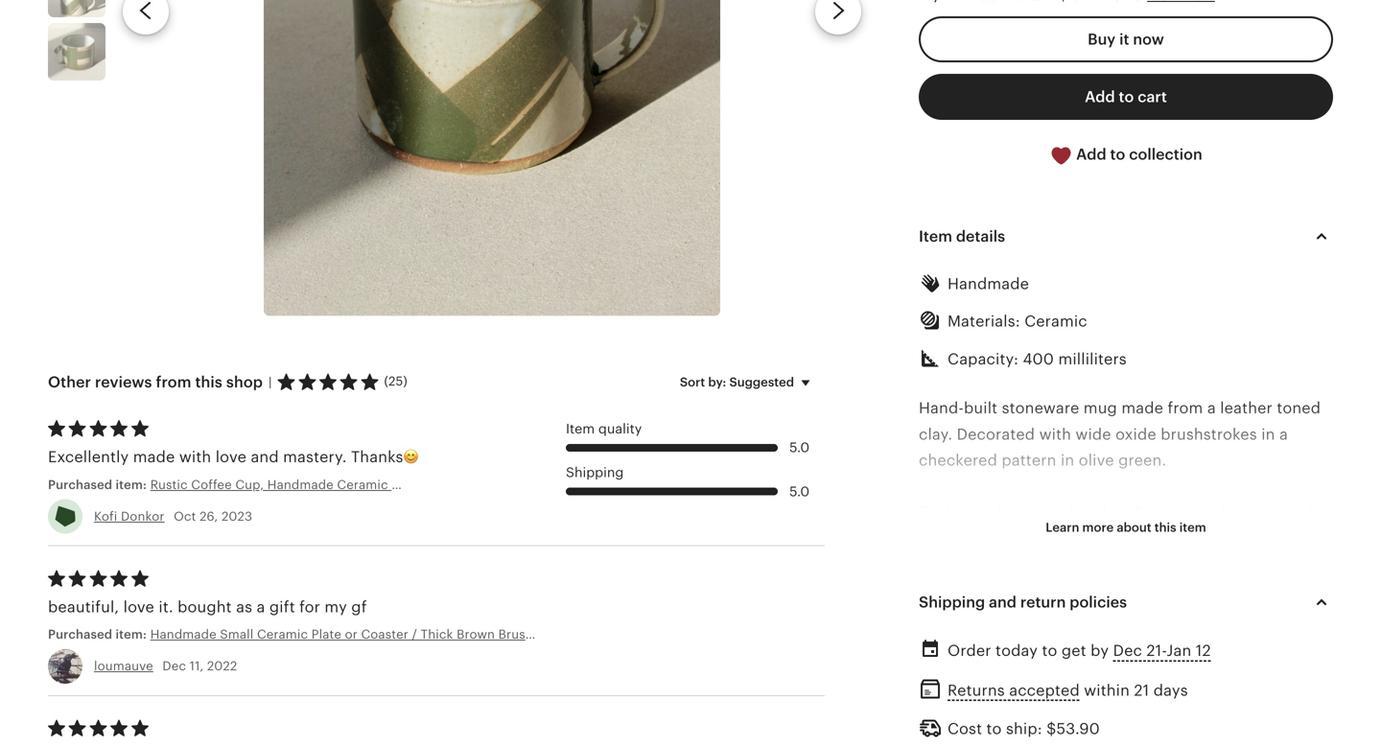 Task type: describe. For each thing, give the bounding box(es) containing it.
thanks😊
[[351, 449, 419, 466]]

brushstroke for excellently made with love and mastery. thanks😊
[[518, 478, 590, 492]]

ø
[[995, 713, 1008, 730]]

0 horizontal spatial dec
[[162, 659, 186, 674]]

purchased item: handmade small ceramic plate or coaster / thick brown brushstroke plate
[[48, 627, 604, 642]]

for inside each mug has been hand-built using traditional hand- building techniques, without a mechanical wheel. they have a modern, minimal form and hold a large amount of liquid for tea and coffee lovers.
[[985, 582, 1006, 599]]

2 vertical spatial ceramic
[[257, 627, 308, 642]]

to left c.
[[1042, 642, 1057, 660]]

x
[[983, 713, 991, 730]]

1 horizontal spatial handmade
[[267, 478, 334, 492]]

sort
[[680, 375, 705, 389]]

brushstrokes
[[1161, 426, 1257, 443]]

cost to ship: $ 53.90
[[948, 720, 1100, 738]]

checkered
[[919, 452, 997, 469]]

1 hand- from the left
[[1069, 504, 1112, 521]]

add to cart
[[1085, 88, 1167, 106]]

5.0 for item quality
[[789, 440, 810, 455]]

been
[[1027, 504, 1065, 521]]

9.5cm
[[1013, 713, 1059, 730]]

item details button
[[902, 213, 1350, 259]]

building
[[919, 530, 980, 547]]

1 horizontal spatial ceramic
[[337, 478, 388, 492]]

1 horizontal spatial in
[[1261, 426, 1275, 443]]

with inside the hand-built stoneware mug made from a leather toned clay. decorated with wide oxide brushstrokes in a checkered pattern in olive green.
[[1039, 426, 1071, 443]]

hand-
[[919, 400, 964, 417]]

5.0 for shipping
[[789, 484, 810, 499]]

mug
[[593, 478, 620, 492]]

from inside the hand-built stoneware mug made from a leather toned clay. decorated with wide oxide brushstrokes in a checkered pattern in olive green.
[[1168, 400, 1203, 417]]

leather
[[1220, 400, 1273, 417]]

my
[[325, 598, 347, 616]]

(25)
[[384, 374, 408, 388]]

kofi
[[94, 509, 117, 524]]

2023
[[222, 509, 252, 524]]

using
[[1150, 504, 1191, 521]]

pattern
[[1002, 452, 1057, 469]]

item: for made
[[116, 478, 147, 492]]

learn more about this item button
[[1031, 510, 1221, 545]]

add for add to collection
[[1076, 146, 1107, 163]]

details
[[956, 228, 1005, 245]]

1 horizontal spatial love
[[216, 449, 247, 466]]

2 plate from the left
[[574, 627, 604, 642]]

cart
[[1138, 88, 1167, 106]]

learn
[[1046, 520, 1079, 535]]

400
[[1023, 350, 1054, 368]]

excellently
[[48, 449, 129, 466]]

gf
[[351, 598, 367, 616]]

shipping for shipping and return policies
[[919, 594, 985, 611]]

built inside the hand-built stoneware mug made from a leather toned clay. decorated with wide oxide brushstrokes in a checkered pattern in olive green.
[[964, 400, 998, 417]]

loumauve link
[[94, 659, 153, 674]]

2022
[[207, 659, 237, 674]]

days
[[1154, 682, 1188, 699]]

item for item details
[[919, 228, 952, 245]]

this for shop
[[195, 373, 222, 391]]

built inside each mug has been hand-built using traditional hand- building techniques, without a mechanical wheel. they have a modern, minimal form and hold a large amount of liquid for tea and coffee lovers.
[[1112, 504, 1146, 521]]

1 cup, from the left
[[235, 478, 264, 492]]

0 horizontal spatial with
[[179, 449, 211, 466]]

return
[[1020, 594, 1066, 611]]

brown
[[457, 627, 495, 642]]

large
[[1225, 556, 1262, 573]]

1 plate from the left
[[311, 627, 342, 642]]

buy it now
[[1088, 31, 1164, 48]]

item: for love
[[116, 627, 147, 642]]

to for ship:
[[986, 720, 1002, 738]]

mug inside the hand-built stoneware mug made from a leather toned clay. decorated with wide oxide brushstrokes in a checkered pattern in olive green.
[[1084, 400, 1117, 417]]

dimensions: h 7.5cm x ø 9.5cm
[[919, 686, 1059, 730]]

ship:
[[1006, 720, 1042, 738]]

2 hand- from the left
[[1276, 504, 1319, 521]]

$
[[1047, 720, 1057, 738]]

coffee
[[1070, 582, 1118, 599]]

handmade ceramic mug with handpainted chequered pattern / mug image 6 image
[[48, 23, 106, 81]]

accepted
[[1009, 682, 1080, 699]]

modern,
[[971, 556, 1034, 573]]

1 vertical spatial made
[[133, 449, 175, 466]]

item for item quality
[[566, 421, 595, 436]]

handmade small ceramic plate or coaster / thick brown brushstroke plate link
[[150, 626, 604, 643]]

buy
[[1088, 31, 1116, 48]]

glaze fired to 1240 c.
[[919, 634, 1077, 652]]

oxide
[[1116, 426, 1157, 443]]

capacity:
[[948, 350, 1019, 368]]

each
[[919, 504, 955, 521]]

quality
[[598, 421, 642, 436]]

now
[[1133, 31, 1164, 48]]

add to collection button
[[919, 132, 1333, 179]]

hand-built stoneware mug made from a leather toned clay. decorated with wide oxide brushstrokes in a checkered pattern in olive green.
[[919, 400, 1321, 469]]

26,
[[200, 509, 218, 524]]

sort by: suggested
[[680, 375, 794, 389]]

traditional
[[1195, 504, 1272, 521]]

7.5cm
[[935, 713, 979, 730]]

decorated
[[957, 426, 1035, 443]]

collection
[[1129, 146, 1202, 163]]

h
[[919, 713, 930, 730]]

kofi donkor oct 26, 2023
[[94, 509, 252, 524]]

returns
[[948, 682, 1005, 699]]

kofi donkor link
[[94, 509, 165, 524]]

liquid
[[938, 582, 980, 599]]

donkor
[[121, 509, 165, 524]]

21
[[1134, 682, 1149, 699]]

dec 21-jan 12 button
[[1113, 637, 1211, 665]]

beautiful, love it. bought as a gift for my gf
[[48, 598, 367, 616]]

within
[[1084, 682, 1130, 699]]

0 horizontal spatial thick
[[421, 627, 453, 642]]

11,
[[190, 659, 204, 674]]

toned
[[1277, 400, 1321, 417]]

2 cup, from the left
[[450, 478, 478, 492]]

to for collection
[[1110, 146, 1125, 163]]

0 vertical spatial from
[[156, 373, 191, 391]]

purchased for excellently made with love and mastery. thanks😊
[[48, 478, 112, 492]]

without
[[1077, 530, 1134, 547]]

green.
[[1118, 452, 1167, 469]]



Task type: vqa. For each thing, say whether or not it's contained in the screenshot.
Cost to ship: $ 53.90
yes



Task type: locate. For each thing, give the bounding box(es) containing it.
1 vertical spatial in
[[1061, 452, 1075, 469]]

0 vertical spatial 5.0
[[789, 440, 810, 455]]

from
[[156, 373, 191, 391], [1168, 400, 1203, 417]]

coffee
[[191, 478, 232, 492]]

0 horizontal spatial love
[[123, 598, 154, 616]]

mechanical
[[1151, 530, 1237, 547]]

shipping and return policies
[[919, 594, 1127, 611]]

0 horizontal spatial shipping
[[566, 465, 624, 480]]

techniques,
[[985, 530, 1073, 547]]

policies
[[1070, 594, 1127, 611]]

cup, right the tea
[[450, 478, 478, 492]]

cup, down excellently made with love and mastery. thanks😊
[[235, 478, 264, 492]]

clay.
[[919, 426, 953, 443]]

1 horizontal spatial shipping
[[919, 594, 985, 611]]

handmade up materials:
[[948, 275, 1029, 293]]

made inside the hand-built stoneware mug made from a leather toned clay. decorated with wide oxide brushstrokes in a checkered pattern in olive green.
[[1122, 400, 1163, 417]]

0 vertical spatial this
[[195, 373, 222, 391]]

mug inside each mug has been hand-built using traditional hand- building techniques, without a mechanical wheel. they have a modern, minimal form and hold a large amount of liquid for tea and coffee lovers.
[[959, 504, 993, 521]]

wheel.
[[1242, 530, 1291, 547]]

0 vertical spatial item
[[919, 228, 952, 245]]

mug,
[[392, 478, 422, 492]]

1 5.0 from the top
[[789, 440, 810, 455]]

this left shop
[[195, 373, 222, 391]]

to for cart
[[1119, 88, 1134, 106]]

amount
[[1267, 556, 1324, 573]]

jan
[[1167, 642, 1192, 660]]

item left details
[[919, 228, 952, 245]]

it.
[[159, 598, 173, 616]]

built up without
[[1112, 504, 1146, 521]]

1 vertical spatial built
[[1112, 504, 1146, 521]]

2 purchased from the top
[[48, 627, 112, 642]]

purchased down beautiful,
[[48, 627, 112, 642]]

and up lovers.
[[1142, 556, 1170, 573]]

add
[[1085, 88, 1115, 106], [1076, 146, 1107, 163]]

brushstroke
[[518, 478, 590, 492], [498, 627, 570, 642]]

0 horizontal spatial hand-
[[1069, 504, 1112, 521]]

1 horizontal spatial thick
[[482, 478, 514, 492]]

ceramic down 'thanks😊'
[[337, 478, 388, 492]]

hand- up they
[[1276, 504, 1319, 521]]

dec
[[1113, 642, 1142, 660], [162, 659, 186, 674]]

2 vertical spatial handmade
[[150, 627, 217, 642]]

0 horizontal spatial from
[[156, 373, 191, 391]]

21-
[[1147, 642, 1167, 660]]

mastery.
[[283, 449, 347, 466]]

purchased down excellently
[[48, 478, 112, 492]]

handmade down the mastery.
[[267, 478, 334, 492]]

and left the mastery.
[[251, 449, 279, 466]]

purchased item: rustic coffee cup, handmade ceramic mug, tea cup, thick brushstroke mug
[[48, 478, 620, 492]]

handmade ceramic mug with handpainted chequered pattern / mug image 1 image
[[264, 0, 721, 316]]

to inside button
[[1110, 146, 1125, 163]]

1 purchased from the top
[[48, 478, 112, 492]]

1240
[[1023, 634, 1059, 652]]

it
[[1119, 31, 1129, 48]]

2 item: from the top
[[116, 627, 147, 642]]

1 horizontal spatial built
[[1112, 504, 1146, 521]]

2 5.0 from the top
[[789, 484, 810, 499]]

1 horizontal spatial this
[[1155, 520, 1176, 535]]

brushstroke left mug
[[518, 478, 590, 492]]

0 horizontal spatial for
[[299, 598, 320, 616]]

for left tea
[[985, 582, 1006, 599]]

each mug has been hand-built using traditional hand- building techniques, without a mechanical wheel. they have a modern, minimal form and hold a large amount of liquid for tea and coffee lovers.
[[919, 504, 1331, 599]]

shipping down have
[[919, 594, 985, 611]]

to left collection
[[1110, 146, 1125, 163]]

brushstroke right brown
[[498, 627, 570, 642]]

53.90
[[1057, 720, 1100, 738]]

0 vertical spatial thick
[[482, 478, 514, 492]]

shipping for shipping
[[566, 465, 624, 480]]

1 vertical spatial thick
[[421, 627, 453, 642]]

0 horizontal spatial built
[[964, 400, 998, 417]]

from up brushstrokes
[[1168, 400, 1203, 417]]

c.
[[1063, 634, 1077, 652]]

add down add to cart
[[1076, 146, 1107, 163]]

and
[[251, 449, 279, 466], [1142, 556, 1170, 573], [1038, 582, 1066, 599], [989, 594, 1017, 611]]

excellently made with love and mastery. thanks😊
[[48, 449, 419, 466]]

in left olive
[[1061, 452, 1075, 469]]

dec left 11,
[[162, 659, 186, 674]]

shipping inside shipping and return policies dropdown button
[[919, 594, 985, 611]]

gift
[[269, 598, 295, 616]]

rustic coffee cup, handmade ceramic mug, tea cup, thick brushstroke mug link
[[150, 476, 620, 494]]

made up oxide
[[1122, 400, 1163, 417]]

they
[[1295, 530, 1331, 547]]

other reviews from this shop
[[48, 373, 263, 391]]

1 horizontal spatial from
[[1168, 400, 1203, 417]]

fired
[[965, 634, 1000, 652]]

built up decorated
[[964, 400, 998, 417]]

ceramic
[[1025, 313, 1087, 330], [337, 478, 388, 492], [257, 627, 308, 642]]

made
[[1122, 400, 1163, 417], [133, 449, 175, 466]]

item left "quality"
[[566, 421, 595, 436]]

with up coffee
[[179, 449, 211, 466]]

materials: ceramic
[[948, 313, 1087, 330]]

order today to get by dec 21-jan 12
[[948, 642, 1211, 660]]

to right cost
[[986, 720, 1002, 738]]

hand- up without
[[1069, 504, 1112, 521]]

1 vertical spatial add
[[1076, 146, 1107, 163]]

1 vertical spatial mug
[[959, 504, 993, 521]]

dec right by
[[1113, 642, 1142, 660]]

to inside "button"
[[1119, 88, 1134, 106]]

for left my
[[299, 598, 320, 616]]

dimensions:
[[919, 686, 1011, 704]]

0 vertical spatial purchased
[[48, 478, 112, 492]]

1 vertical spatial from
[[1168, 400, 1203, 417]]

2 horizontal spatial handmade
[[948, 275, 1029, 293]]

oct
[[174, 509, 196, 524]]

made up 'rustic'
[[133, 449, 175, 466]]

in down the leather
[[1261, 426, 1275, 443]]

returns accepted within 21 days
[[948, 682, 1188, 699]]

1 vertical spatial handmade
[[267, 478, 334, 492]]

1 horizontal spatial cup,
[[450, 478, 478, 492]]

item details
[[919, 228, 1005, 245]]

item
[[1179, 520, 1206, 535]]

1 horizontal spatial dec
[[1113, 642, 1142, 660]]

love up coffee
[[216, 449, 247, 466]]

1 horizontal spatial mug
[[1084, 400, 1117, 417]]

item quality
[[566, 421, 642, 436]]

handmade down "it."
[[150, 627, 217, 642]]

0 horizontal spatial made
[[133, 449, 175, 466]]

0 vertical spatial with
[[1039, 426, 1071, 443]]

as
[[236, 598, 252, 616]]

0 horizontal spatial ceramic
[[257, 627, 308, 642]]

0 vertical spatial built
[[964, 400, 998, 417]]

get
[[1062, 642, 1086, 660]]

1 horizontal spatial item
[[919, 228, 952, 245]]

0 horizontal spatial in
[[1061, 452, 1075, 469]]

0 vertical spatial made
[[1122, 400, 1163, 417]]

1 horizontal spatial made
[[1122, 400, 1163, 417]]

1 horizontal spatial for
[[985, 582, 1006, 599]]

0 horizontal spatial item
[[566, 421, 595, 436]]

1 horizontal spatial plate
[[574, 627, 604, 642]]

0 vertical spatial brushstroke
[[518, 478, 590, 492]]

item: up kofi donkor link
[[116, 478, 147, 492]]

brushstroke for beautiful, love it. bought as a gift for my gf
[[498, 627, 570, 642]]

0 vertical spatial love
[[216, 449, 247, 466]]

0 vertical spatial ceramic
[[1025, 313, 1087, 330]]

mug up wide
[[1084, 400, 1117, 417]]

and down modern,
[[989, 594, 1017, 611]]

0 horizontal spatial handmade
[[150, 627, 217, 642]]

1 vertical spatial with
[[179, 449, 211, 466]]

bought
[[178, 598, 232, 616]]

shipping down item quality
[[566, 465, 624, 480]]

0 vertical spatial mug
[[1084, 400, 1117, 417]]

5.0
[[789, 440, 810, 455], [789, 484, 810, 499]]

1 vertical spatial this
[[1155, 520, 1176, 535]]

mug
[[1084, 400, 1117, 417], [959, 504, 993, 521]]

item inside 'dropdown button'
[[919, 228, 952, 245]]

/
[[412, 627, 417, 642]]

and right tea
[[1038, 582, 1066, 599]]

materials:
[[948, 313, 1020, 330]]

thick
[[482, 478, 514, 492], [421, 627, 453, 642]]

for
[[985, 582, 1006, 599], [299, 598, 320, 616]]

1 horizontal spatial hand-
[[1276, 504, 1319, 521]]

1 vertical spatial love
[[123, 598, 154, 616]]

0 vertical spatial add
[[1085, 88, 1115, 106]]

thick right the tea
[[482, 478, 514, 492]]

add inside "button"
[[1085, 88, 1115, 106]]

this for item
[[1155, 520, 1176, 535]]

0 horizontal spatial plate
[[311, 627, 342, 642]]

2 horizontal spatial ceramic
[[1025, 313, 1087, 330]]

stoneware
[[1002, 400, 1079, 417]]

from right reviews on the left of page
[[156, 373, 191, 391]]

this inside dropdown button
[[1155, 520, 1176, 535]]

0 vertical spatial shipping
[[566, 465, 624, 480]]

1 vertical spatial item
[[566, 421, 595, 436]]

|
[[269, 375, 272, 389]]

more
[[1082, 520, 1114, 535]]

1 vertical spatial 5.0
[[789, 484, 810, 499]]

has
[[997, 504, 1023, 521]]

have
[[919, 556, 954, 573]]

1 vertical spatial brushstroke
[[498, 627, 570, 642]]

loumauve dec 11, 2022
[[94, 659, 237, 674]]

this
[[195, 373, 222, 391], [1155, 520, 1176, 535]]

shop
[[226, 373, 263, 391]]

small
[[220, 627, 254, 642]]

0 vertical spatial item:
[[116, 478, 147, 492]]

milliliters
[[1058, 350, 1127, 368]]

mug left has
[[959, 504, 993, 521]]

wide
[[1076, 426, 1111, 443]]

to right fired
[[1004, 634, 1019, 652]]

lovers.
[[1122, 582, 1171, 599]]

thick right /
[[421, 627, 453, 642]]

item: up loumauve
[[116, 627, 147, 642]]

1 vertical spatial purchased
[[48, 627, 112, 642]]

1 horizontal spatial with
[[1039, 426, 1071, 443]]

shipping
[[566, 465, 624, 480], [919, 594, 985, 611]]

1 item: from the top
[[116, 478, 147, 492]]

with down stoneware at the right bottom of page
[[1039, 426, 1071, 443]]

ceramic up 400
[[1025, 313, 1087, 330]]

12
[[1196, 642, 1211, 660]]

this left item
[[1155, 520, 1176, 535]]

ceramic down gift at the bottom of the page
[[257, 627, 308, 642]]

1 vertical spatial shipping
[[919, 594, 985, 611]]

plate
[[311, 627, 342, 642], [574, 627, 604, 642]]

and inside shipping and return policies dropdown button
[[989, 594, 1017, 611]]

0 vertical spatial in
[[1261, 426, 1275, 443]]

to left cart
[[1119, 88, 1134, 106]]

learn more about this item
[[1046, 520, 1206, 535]]

add for add to cart
[[1085, 88, 1115, 106]]

form
[[1102, 556, 1138, 573]]

1 vertical spatial ceramic
[[337, 478, 388, 492]]

beautiful,
[[48, 598, 119, 616]]

0 vertical spatial handmade
[[948, 275, 1029, 293]]

1 vertical spatial item:
[[116, 627, 147, 642]]

in
[[1261, 426, 1275, 443], [1061, 452, 1075, 469]]

love left "it."
[[123, 598, 154, 616]]

add inside button
[[1076, 146, 1107, 163]]

0 horizontal spatial cup,
[[235, 478, 264, 492]]

today
[[996, 642, 1038, 660]]

0 horizontal spatial this
[[195, 373, 222, 391]]

add left cart
[[1085, 88, 1115, 106]]

minimal
[[1039, 556, 1098, 573]]

of
[[919, 582, 934, 599]]

to
[[1119, 88, 1134, 106], [1110, 146, 1125, 163], [1004, 634, 1019, 652], [1042, 642, 1057, 660], [986, 720, 1002, 738]]

0 horizontal spatial mug
[[959, 504, 993, 521]]

purchased for beautiful, love it. bought as a gift for my gf
[[48, 627, 112, 642]]



